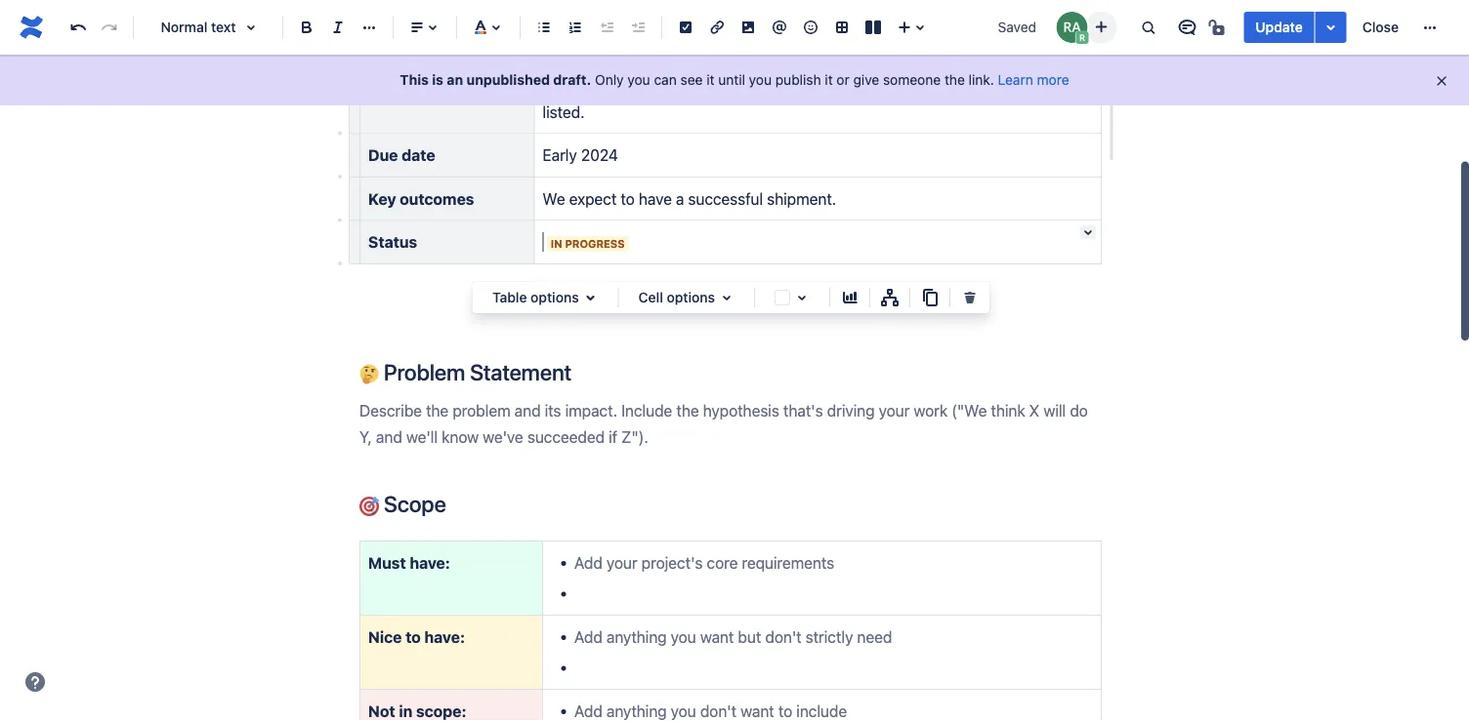 Task type: vqa. For each thing, say whether or not it's contained in the screenshot.
'Due'
yes



Task type: locate. For each thing, give the bounding box(es) containing it.
to right expect
[[621, 189, 635, 208]]

more formatting image
[[358, 16, 381, 39]]

copy image
[[918, 286, 942, 310]]

ship
[[637, 76, 666, 94]]

1 horizontal spatial you
[[749, 72, 772, 88]]

1 vertical spatial have:
[[424, 628, 465, 647]]

normal text button
[[142, 6, 275, 49]]

key outcomes
[[368, 189, 474, 208]]

editable content region
[[328, 0, 1133, 722]]

link.
[[969, 72, 994, 88]]

not
[[368, 702, 395, 721]]

the left link. on the right top of the page
[[945, 72, 965, 88]]

in right not
[[399, 702, 412, 721]]

someone
[[883, 72, 941, 88]]

1 it from the left
[[707, 72, 715, 88]]

shipments.
[[697, 76, 774, 94]]

options
[[531, 290, 579, 306], [667, 290, 715, 306]]

0 horizontal spatial it
[[707, 72, 715, 88]]

0 horizontal spatial have
[[639, 189, 672, 208]]

expand dropdown menu image
[[579, 286, 602, 310], [715, 286, 739, 310]]

2 you from the left
[[749, 72, 772, 88]]

2 options from the left
[[667, 290, 715, 306]]

it
[[707, 72, 715, 88], [825, 72, 833, 88]]

learn
[[998, 72, 1033, 88]]

1 horizontal spatial we
[[778, 76, 800, 94]]

cell
[[639, 290, 663, 306]]

comment icon image
[[1176, 16, 1199, 39]]

have:
[[410, 554, 450, 573], [424, 628, 465, 647]]

have: right nice
[[424, 628, 465, 647]]

more image
[[1419, 16, 1442, 39]]

objective
[[368, 76, 440, 94]]

1 vertical spatial we
[[543, 189, 565, 208]]

scope:
[[416, 702, 466, 721]]

bullet list ⌘⇧8 image
[[532, 16, 556, 39]]

update
[[1256, 19, 1303, 35]]

1 horizontal spatial options
[[667, 290, 715, 306]]

layouts image
[[862, 16, 885, 39]]

action item image
[[674, 16, 698, 39]]

the right ship
[[670, 76, 693, 94]]

have inside make sure to ship the shipments. we have to deliver them to the addresses as listed.
[[804, 76, 838, 94]]

must
[[368, 554, 406, 573]]

0 vertical spatial have:
[[410, 554, 450, 573]]

we
[[778, 76, 800, 94], [543, 189, 565, 208]]

sure
[[585, 76, 615, 94]]

to left ship
[[619, 76, 633, 94]]

2 expand dropdown menu image from the left
[[715, 286, 739, 310]]

unpublished
[[467, 72, 550, 88]]

to
[[619, 76, 633, 94], [842, 76, 856, 94], [950, 76, 964, 94], [621, 189, 635, 208], [405, 628, 421, 647]]

options right cell
[[667, 290, 715, 306]]

scope
[[379, 491, 446, 518]]

1 horizontal spatial it
[[825, 72, 833, 88]]

manage connected data image
[[878, 286, 902, 310]]

0 horizontal spatial expand dropdown menu image
[[579, 286, 602, 310]]

italic ⌘i image
[[326, 16, 350, 39]]

you right the until
[[749, 72, 772, 88]]

an
[[447, 72, 463, 88]]

1 horizontal spatial expand dropdown menu image
[[715, 286, 739, 310]]

outdent ⇧tab image
[[595, 16, 618, 39]]

in progress
[[551, 238, 625, 250]]

progress
[[565, 238, 625, 250]]

shipment.
[[767, 189, 836, 208]]

:dart: image
[[360, 497, 379, 517], [360, 497, 379, 517]]

0 horizontal spatial you
[[628, 72, 650, 88]]

indent tab image
[[626, 16, 650, 39]]

:thinking: image
[[360, 365, 379, 384], [360, 365, 379, 384]]

to left link. on the right top of the page
[[950, 76, 964, 94]]

nice to have:
[[368, 628, 465, 647]]

redo ⌘⇧z image
[[98, 16, 121, 39]]

find and replace image
[[1137, 16, 1160, 39]]

0 horizontal spatial we
[[543, 189, 565, 208]]

link image
[[705, 16, 729, 39]]

0 vertical spatial in
[[551, 238, 562, 250]]

0 horizontal spatial the
[[670, 76, 693, 94]]

numbered list ⌘⇧7 image
[[564, 16, 587, 39]]

see
[[681, 72, 703, 88]]

it left or
[[825, 72, 833, 88]]

draft.
[[553, 72, 591, 88]]

you
[[628, 72, 650, 88], [749, 72, 772, 88]]

is
[[432, 72, 444, 88]]

options right table
[[531, 290, 579, 306]]

them
[[910, 76, 946, 94]]

1 horizontal spatial have
[[804, 76, 838, 94]]

saved
[[998, 19, 1037, 35]]

you left can in the left top of the page
[[628, 72, 650, 88]]

we expect to have a successful shipment.
[[543, 189, 840, 208]]

2 horizontal spatial the
[[968, 76, 991, 94]]

expand dropdown menu image down in progress
[[579, 286, 602, 310]]

0 horizontal spatial in
[[399, 702, 412, 721]]

bold ⌘b image
[[295, 16, 318, 39]]

have left a
[[639, 189, 672, 208]]

0 horizontal spatial options
[[531, 290, 579, 306]]

normal
[[161, 19, 208, 35]]

have
[[804, 76, 838, 94], [639, 189, 672, 208]]

0 vertical spatial have
[[804, 76, 838, 94]]

more
[[1037, 72, 1069, 88]]

have left give
[[804, 76, 838, 94]]

have: right must
[[410, 554, 450, 573]]

addresses
[[995, 76, 1067, 94]]

outcomes
[[400, 189, 474, 208]]

1 horizontal spatial in
[[551, 238, 562, 250]]

normal text
[[161, 19, 236, 35]]

a
[[676, 189, 684, 208]]

ruby anderson image
[[1056, 12, 1088, 43]]

the
[[945, 72, 965, 88], [670, 76, 693, 94], [968, 76, 991, 94]]

no restrictions image
[[1207, 16, 1230, 39]]

not in scope:
[[368, 702, 466, 721]]

early 2024
[[543, 146, 618, 165]]

adjust update settings image
[[1320, 16, 1343, 39]]

1 expand dropdown menu image from the left
[[579, 286, 602, 310]]

nice
[[368, 628, 402, 647]]

confluence image
[[16, 12, 47, 43], [16, 12, 47, 43]]

help image
[[23, 671, 47, 695]]

cell options
[[639, 290, 715, 306]]

expand dropdown menu image left cell background icon
[[715, 286, 739, 310]]

we right "shipments."
[[778, 76, 800, 94]]

the left learn
[[968, 76, 991, 94]]

problem statement
[[379, 359, 572, 385]]

dismiss image
[[1434, 73, 1450, 89]]

we left expect
[[543, 189, 565, 208]]

0 vertical spatial we
[[778, 76, 800, 94]]

in left progress
[[551, 238, 562, 250]]

it right see on the top left
[[707, 72, 715, 88]]

in
[[551, 238, 562, 250], [399, 702, 412, 721]]

1 options from the left
[[531, 290, 579, 306]]

or
[[837, 72, 850, 88]]



Task type: describe. For each thing, give the bounding box(es) containing it.
align left image
[[405, 16, 429, 39]]

status
[[368, 233, 417, 251]]

expand dropdown menu image for table options
[[579, 286, 602, 310]]

options for table options
[[531, 290, 579, 306]]

2024
[[581, 146, 618, 165]]

to left deliver
[[842, 76, 856, 94]]

to right nice
[[405, 628, 421, 647]]

make sure to ship the shipments. we have to deliver them to the addresses as listed.
[[543, 76, 1091, 121]]

undo ⌘z image
[[66, 16, 90, 39]]

cell options button
[[627, 286, 746, 310]]

table image
[[830, 16, 854, 39]]

add image, video, or file image
[[737, 16, 760, 39]]

expect
[[569, 189, 617, 208]]

due
[[368, 146, 398, 165]]

close
[[1363, 19, 1399, 35]]

statement
[[470, 359, 572, 385]]

table
[[492, 290, 527, 306]]

until
[[718, 72, 745, 88]]

table options
[[492, 290, 579, 306]]

learn more link
[[998, 72, 1069, 88]]

emoji image
[[799, 16, 823, 39]]

1 vertical spatial have
[[639, 189, 672, 208]]

1 vertical spatial in
[[399, 702, 412, 721]]

1 horizontal spatial the
[[945, 72, 965, 88]]

1 you from the left
[[628, 72, 650, 88]]

key
[[368, 189, 396, 208]]

table options button
[[481, 286, 610, 310]]

deliver
[[860, 76, 906, 94]]

can
[[654, 72, 677, 88]]

problem
[[384, 359, 465, 385]]

chart image
[[838, 286, 862, 310]]

only
[[595, 72, 624, 88]]

this is an unpublished draft. only you can see it until you publish it or give someone the link. learn more
[[400, 72, 1069, 88]]

remove image
[[958, 286, 982, 310]]

close button
[[1351, 12, 1411, 43]]

2 it from the left
[[825, 72, 833, 88]]

this
[[400, 72, 429, 88]]

invite to edit image
[[1090, 15, 1113, 39]]

due date
[[368, 146, 435, 165]]

successful
[[688, 189, 763, 208]]

mention image
[[768, 16, 791, 39]]

sally
[[543, 32, 576, 51]]

options for cell options
[[667, 290, 715, 306]]

update button
[[1244, 12, 1315, 43]]

cell background image
[[790, 286, 814, 310]]

date
[[402, 146, 435, 165]]

we inside make sure to ship the shipments. we have to deliver them to the addresses as listed.
[[778, 76, 800, 94]]

expand dropdown menu image for cell options
[[715, 286, 739, 310]]

listed.
[[543, 103, 585, 121]]

as
[[1071, 76, 1087, 94]]

publish
[[776, 72, 821, 88]]

text
[[211, 19, 236, 35]]

give
[[853, 72, 880, 88]]

early
[[543, 146, 577, 165]]

must have:
[[368, 554, 450, 573]]

make
[[543, 76, 581, 94]]



